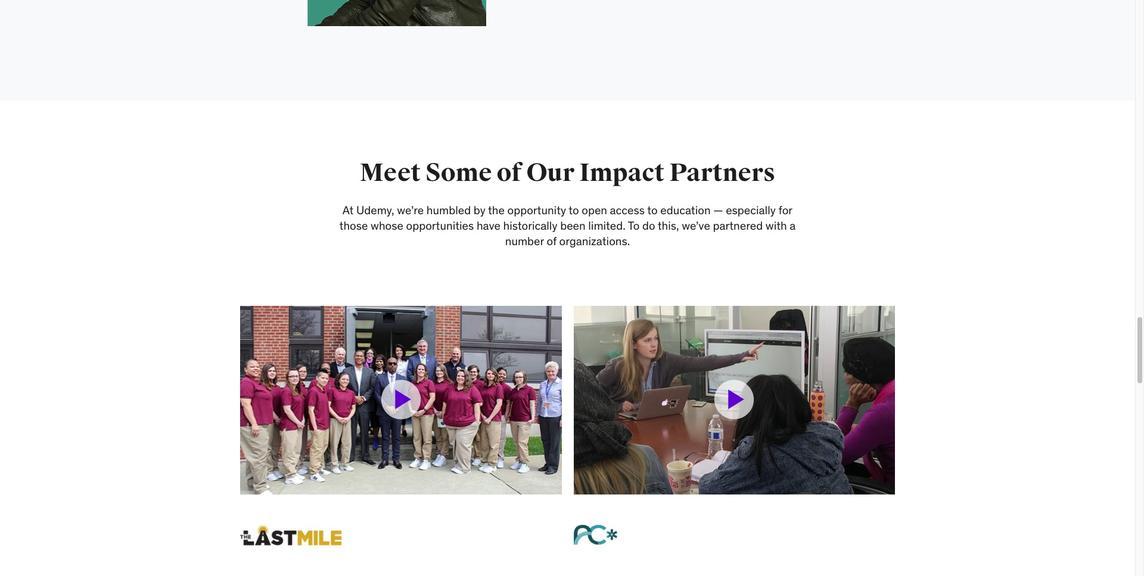 Task type: locate. For each thing, give the bounding box(es) containing it.
1 vertical spatial of
[[547, 234, 557, 249]]

this,
[[658, 219, 679, 233]]

by
[[474, 203, 486, 218]]

opportunity
[[507, 203, 566, 218]]

to
[[569, 203, 579, 218], [647, 203, 658, 218]]

education
[[660, 203, 711, 218]]

0 horizontal spatial of
[[497, 158, 522, 189]]

especially
[[726, 203, 776, 218]]

meet some of our impact partners
[[360, 158, 775, 189]]

0 horizontal spatial to
[[569, 203, 579, 218]]

access
[[610, 203, 645, 218]]

of down historically
[[547, 234, 557, 249]]

at udemy, we're humbled by the opportunity to open access to education — especially for those whose opportunities have historically been limited. to do this, we've partnered with a number of organizations.
[[339, 203, 796, 249]]

to up do
[[647, 203, 658, 218]]

we're
[[397, 203, 424, 218]]

number
[[505, 234, 544, 249]]

at
[[343, 203, 354, 218]]

with
[[766, 219, 787, 233]]

1 horizontal spatial to
[[647, 203, 658, 218]]

of up the
[[497, 158, 522, 189]]

humbled
[[427, 203, 471, 218]]

0 vertical spatial of
[[497, 158, 522, 189]]

1 horizontal spatial of
[[547, 234, 557, 249]]

of
[[497, 158, 522, 189], [547, 234, 557, 249]]

opportunities
[[406, 219, 474, 233]]

to up been on the top of page
[[569, 203, 579, 218]]

some
[[426, 158, 492, 189]]

our
[[526, 158, 575, 189]]

udemy,
[[356, 203, 394, 218]]

historically
[[503, 219, 557, 233]]

those
[[339, 219, 368, 233]]



Task type: vqa. For each thing, say whether or not it's contained in the screenshot.
with
yes



Task type: describe. For each thing, give the bounding box(es) containing it.
limited.
[[588, 219, 626, 233]]

whose
[[371, 219, 403, 233]]

—
[[713, 203, 723, 218]]

have
[[477, 219, 501, 233]]

been
[[560, 219, 586, 233]]

open
[[582, 203, 607, 218]]

meet
[[360, 158, 421, 189]]

to
[[628, 219, 640, 233]]

partnered
[[713, 219, 763, 233]]

impact
[[579, 158, 665, 189]]

1 to from the left
[[569, 203, 579, 218]]

organizations.
[[559, 234, 630, 249]]

do
[[642, 219, 655, 233]]

we've
[[682, 219, 710, 233]]

2 to from the left
[[647, 203, 658, 218]]

of inside at udemy, we're humbled by the opportunity to open access to education — especially for those whose opportunities have historically been limited. to do this, we've partnered with a number of organizations.
[[547, 234, 557, 249]]

for
[[779, 203, 793, 218]]

partners
[[669, 158, 775, 189]]

the
[[488, 203, 505, 218]]

a
[[790, 219, 796, 233]]



